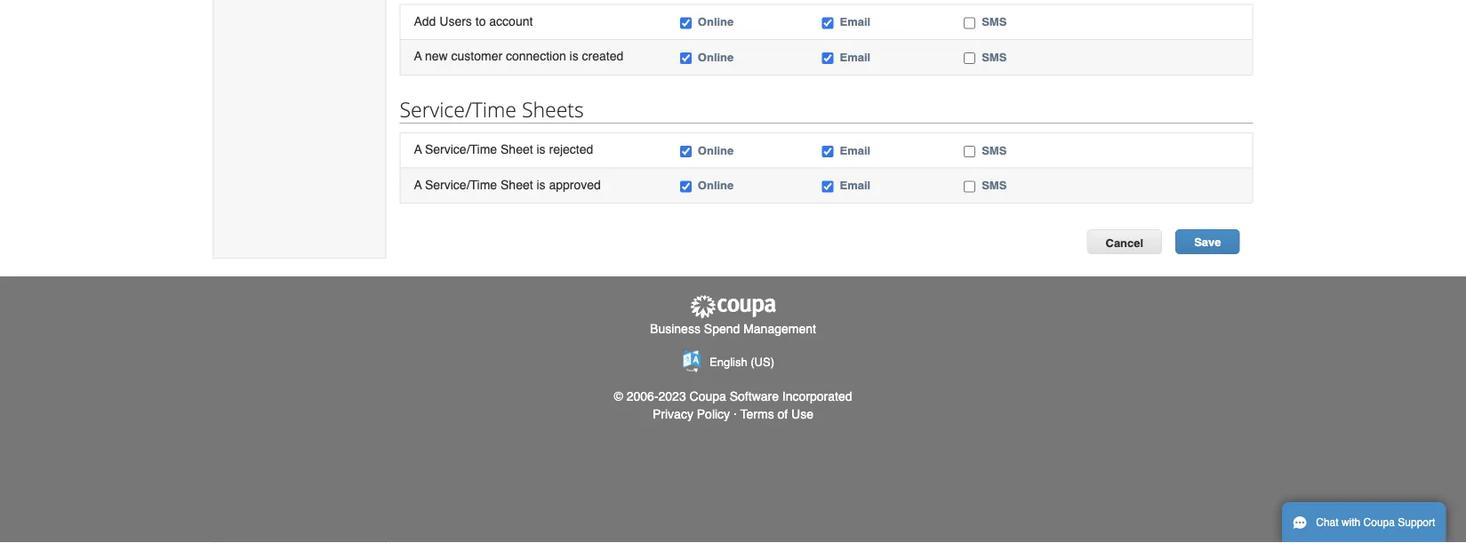 Task type: locate. For each thing, give the bounding box(es) containing it.
coupa up policy
[[690, 389, 727, 404]]

save button
[[1176, 229, 1240, 254]]

service/time down the customer
[[400, 95, 517, 123]]

2 vertical spatial service/time
[[425, 177, 497, 192]]

with
[[1342, 517, 1361, 529]]

sms for rejected
[[982, 143, 1007, 157]]

2006-
[[627, 389, 659, 404]]

0 vertical spatial a
[[414, 49, 422, 63]]

is
[[570, 49, 579, 63], [537, 142, 546, 156], [537, 177, 546, 192]]

1 vertical spatial is
[[537, 142, 546, 156]]

online
[[698, 15, 734, 29], [698, 50, 734, 64], [698, 143, 734, 157], [698, 179, 734, 192]]

to
[[476, 14, 486, 28]]

email for approved
[[840, 179, 871, 192]]

1 vertical spatial service/time
[[425, 142, 497, 156]]

privacy policy link
[[653, 407, 730, 421]]

2 email from the top
[[840, 50, 871, 64]]

1 vertical spatial coupa
[[1364, 517, 1396, 529]]

sheet up a service/time sheet is approved
[[501, 142, 533, 156]]

coupa supplier portal image
[[689, 294, 778, 320]]

0 vertical spatial sheet
[[501, 142, 533, 156]]

coupa inside button
[[1364, 517, 1396, 529]]

4 email from the top
[[840, 179, 871, 192]]

0 horizontal spatial coupa
[[690, 389, 727, 404]]

a service/time sheet is approved
[[414, 177, 601, 192]]

is left rejected
[[537, 142, 546, 156]]

4 sms from the top
[[982, 179, 1007, 192]]

customer
[[451, 49, 503, 63]]

privacy
[[653, 407, 694, 421]]

is left approved
[[537, 177, 546, 192]]

1 vertical spatial a
[[414, 142, 422, 156]]

3 email from the top
[[840, 143, 871, 157]]

1 sms from the top
[[982, 15, 1007, 29]]

1 online from the top
[[698, 15, 734, 29]]

of
[[778, 407, 788, 421]]

None checkbox
[[964, 17, 976, 29], [822, 53, 834, 64], [964, 146, 976, 157], [680, 181, 692, 192], [964, 181, 976, 192], [964, 17, 976, 29], [822, 53, 834, 64], [964, 146, 976, 157], [680, 181, 692, 192], [964, 181, 976, 192]]

service/time down a service/time sheet is rejected
[[425, 177, 497, 192]]

coupa right with
[[1364, 517, 1396, 529]]

2 a from the top
[[414, 142, 422, 156]]

1 vertical spatial sheet
[[501, 177, 533, 192]]

2 vertical spatial a
[[414, 177, 422, 192]]

privacy policy
[[653, 407, 730, 421]]

sheet down a service/time sheet is rejected
[[501, 177, 533, 192]]

a new customer connection is created
[[414, 49, 624, 63]]

sms for approved
[[982, 179, 1007, 192]]

software
[[730, 389, 779, 404]]

is left created
[[570, 49, 579, 63]]

online for is
[[698, 50, 734, 64]]

sheet for approved
[[501, 177, 533, 192]]

terms
[[741, 407, 774, 421]]

sheet
[[501, 142, 533, 156], [501, 177, 533, 192]]

3 a from the top
[[414, 177, 422, 192]]

0 vertical spatial is
[[570, 49, 579, 63]]

a for a service/time sheet is rejected
[[414, 142, 422, 156]]

1 horizontal spatial coupa
[[1364, 517, 1396, 529]]

4 online from the top
[[698, 179, 734, 192]]

users
[[440, 14, 472, 28]]

sms
[[982, 15, 1007, 29], [982, 50, 1007, 64], [982, 143, 1007, 157], [982, 179, 1007, 192]]

2 vertical spatial is
[[537, 177, 546, 192]]

1 email from the top
[[840, 15, 871, 29]]

a for a new customer connection is created
[[414, 49, 422, 63]]

service/time sheets
[[400, 95, 584, 123]]

is for rejected
[[537, 142, 546, 156]]

coupa
[[690, 389, 727, 404], [1364, 517, 1396, 529]]

a
[[414, 49, 422, 63], [414, 142, 422, 156], [414, 177, 422, 192]]

business
[[650, 321, 701, 336]]

email
[[840, 15, 871, 29], [840, 50, 871, 64], [840, 143, 871, 157], [840, 179, 871, 192]]

2 online from the top
[[698, 50, 734, 64]]

management
[[744, 321, 816, 336]]

3 sms from the top
[[982, 143, 1007, 157]]

chat
[[1317, 517, 1339, 529]]

sms for is
[[982, 50, 1007, 64]]

1 a from the top
[[414, 49, 422, 63]]

connection
[[506, 49, 566, 63]]

2 sheet from the top
[[501, 177, 533, 192]]

rejected
[[549, 142, 594, 156]]

1 sheet from the top
[[501, 142, 533, 156]]

3 online from the top
[[698, 143, 734, 157]]

None checkbox
[[680, 17, 692, 29], [822, 17, 834, 29], [680, 53, 692, 64], [964, 53, 976, 64], [680, 146, 692, 157], [822, 146, 834, 157], [822, 181, 834, 192], [680, 17, 692, 29], [822, 17, 834, 29], [680, 53, 692, 64], [964, 53, 976, 64], [680, 146, 692, 157], [822, 146, 834, 157], [822, 181, 834, 192]]

service/time
[[400, 95, 517, 123], [425, 142, 497, 156], [425, 177, 497, 192]]

2 sms from the top
[[982, 50, 1007, 64]]

service/time down service/time sheets
[[425, 142, 497, 156]]



Task type: describe. For each thing, give the bounding box(es) containing it.
account
[[489, 14, 533, 28]]

business spend management
[[650, 321, 816, 336]]

add
[[414, 14, 436, 28]]

cancel
[[1106, 236, 1144, 249]]

2023
[[659, 389, 686, 404]]

0 vertical spatial service/time
[[400, 95, 517, 123]]

©
[[614, 389, 623, 404]]

approved
[[549, 177, 601, 192]]

spend
[[704, 321, 740, 336]]

sheets
[[522, 95, 584, 123]]

new
[[425, 49, 448, 63]]

terms of use
[[741, 407, 814, 421]]

incorporated
[[783, 389, 853, 404]]

add users to account
[[414, 14, 533, 28]]

0 vertical spatial coupa
[[690, 389, 727, 404]]

email for rejected
[[840, 143, 871, 157]]

terms of use link
[[741, 407, 814, 421]]

sheet for rejected
[[501, 142, 533, 156]]

created
[[582, 49, 624, 63]]

use
[[792, 407, 814, 421]]

email for is
[[840, 50, 871, 64]]

support
[[1399, 517, 1436, 529]]

chat with coupa support button
[[1283, 503, 1447, 543]]

chat with coupa support
[[1317, 517, 1436, 529]]

online for approved
[[698, 179, 734, 192]]

english
[[710, 356, 748, 369]]

english (us)
[[710, 356, 775, 369]]

a service/time sheet is rejected
[[414, 142, 594, 156]]

© 2006-2023 coupa software incorporated
[[614, 389, 853, 404]]

cancel link
[[1087, 229, 1163, 254]]

online for rejected
[[698, 143, 734, 157]]

policy
[[697, 407, 730, 421]]

save
[[1195, 236, 1222, 249]]

a for a service/time sheet is approved
[[414, 177, 422, 192]]

service/time for a service/time sheet is rejected
[[425, 142, 497, 156]]

service/time for a service/time sheet is approved
[[425, 177, 497, 192]]

(us)
[[751, 356, 775, 369]]

is for approved
[[537, 177, 546, 192]]



Task type: vqa. For each thing, say whether or not it's contained in the screenshot.
Search icon
no



